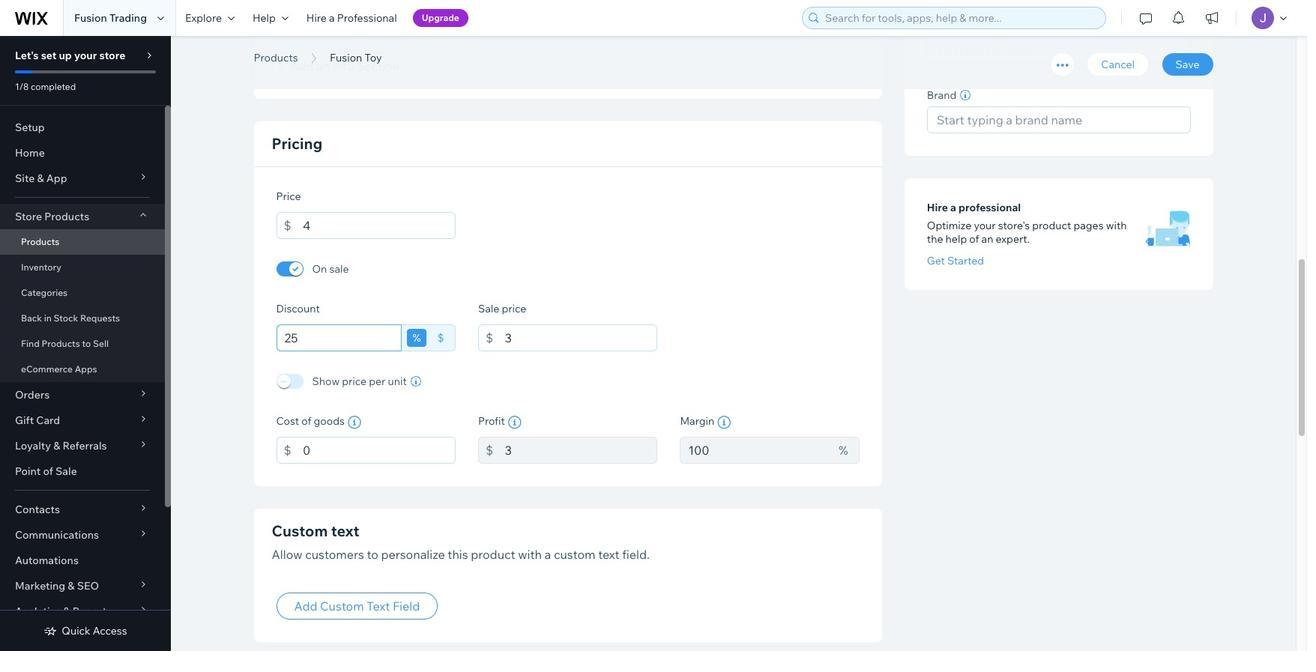 Task type: describe. For each thing, give the bounding box(es) containing it.
custom inside button
[[320, 599, 364, 614]]

fusion trading
[[74, 11, 147, 25]]

discount
[[276, 302, 320, 316]]

margin
[[680, 415, 715, 428]]

toy down "professional" on the top left
[[346, 32, 391, 66]]

requests
[[80, 313, 120, 324]]

the
[[927, 233, 944, 246]]

on
[[312, 262, 327, 276]]

this
[[448, 547, 468, 562]]

ecommerce
[[21, 364, 73, 375]]

access
[[93, 625, 127, 638]]

cost of goods
[[276, 415, 345, 428]]

pricing
[[272, 134, 323, 153]]

help
[[253, 11, 276, 25]]

fusion toy form
[[171, 0, 1308, 652]]

fusion down 'hire a professional'
[[330, 51, 362, 64]]

with inside custom text allow customers to personalize this product with a custom text field.
[[518, 547, 542, 562]]

0 horizontal spatial products link
[[0, 229, 165, 255]]

sale inside fusion toy form
[[478, 302, 500, 316]]

point of sale link
[[0, 459, 165, 484]]

per
[[369, 375, 386, 388]]

section
[[357, 59, 400, 74]]

fulfilled)
[[987, 42, 1033, 57]]

back in stock requests
[[21, 313, 120, 324]]

store
[[99, 49, 126, 62]]

cancel button
[[1088, 53, 1149, 76]]

contacts button
[[0, 497, 165, 523]]

a inside custom text allow customers to personalize this product with a custom text field.
[[545, 547, 551, 562]]

Search for tools, apps, help & more... field
[[821, 7, 1102, 28]]

store products button
[[0, 204, 165, 229]]

help
[[946, 233, 967, 246]]

help button
[[244, 0, 298, 36]]

loyalty
[[15, 439, 51, 453]]

products up "ecommerce apps"
[[42, 338, 80, 349]]

contacts
[[15, 503, 60, 517]]

communications button
[[0, 523, 165, 548]]

reports
[[72, 605, 112, 619]]

seo
[[77, 580, 99, 593]]

sale inside point of sale link
[[55, 465, 77, 478]]

in
[[44, 313, 52, 324]]

add custom text field button
[[276, 593, 438, 620]]

site & app
[[15, 172, 67, 185]]

site & app button
[[0, 166, 165, 191]]

let's
[[15, 49, 39, 62]]

stock
[[54, 313, 78, 324]]

sale price
[[478, 302, 527, 316]]

orders
[[15, 388, 50, 402]]

started
[[948, 255, 985, 268]]

customers
[[305, 547, 364, 562]]

professional
[[337, 11, 397, 25]]

hire for hire a professional
[[927, 201, 948, 215]]

1/8
[[15, 81, 29, 92]]

referrals
[[63, 439, 107, 453]]

text
[[367, 599, 390, 614]]

inventory link
[[0, 255, 165, 280]]

of for point of sale
[[43, 465, 53, 478]]

hire for hire a professional
[[307, 11, 327, 25]]

your inside sidebar element
[[74, 49, 97, 62]]

field.
[[622, 547, 650, 562]]

store's
[[999, 219, 1030, 233]]

let's set up your store
[[15, 49, 126, 62]]

on sale
[[312, 262, 349, 276]]

find products to sell link
[[0, 331, 165, 357]]

unit
[[388, 375, 407, 388]]

back in stock requests link
[[0, 306, 165, 331]]

optimize
[[927, 219, 972, 233]]

marketing & seo button
[[0, 574, 165, 599]]

$ text field
[[505, 325, 658, 352]]

product inside custom text allow customers to personalize this product with a custom text field.
[[471, 547, 516, 562]]

you (self fulfilled)
[[937, 42, 1033, 57]]

with inside optimize your store's product pages with the help of an expert.
[[1107, 219, 1127, 233]]

fusion down help
[[254, 32, 340, 66]]

find
[[21, 338, 40, 349]]

analytics
[[15, 605, 61, 619]]

0 vertical spatial text
[[331, 522, 360, 541]]

1/8 completed
[[15, 81, 76, 92]]

your inside optimize your store's product pages with the help of an expert.
[[974, 219, 996, 233]]

add for add an info section
[[290, 59, 314, 74]]

get started link
[[927, 255, 985, 268]]

hire a professional
[[307, 11, 397, 25]]

inventory
[[21, 262, 61, 273]]

add an info section link
[[276, 59, 400, 74]]

save
[[1176, 58, 1200, 71]]

categories
[[21, 287, 68, 298]]

custom text allow customers to personalize this product with a custom text field.
[[272, 522, 650, 562]]

info tooltip image for margin
[[718, 416, 731, 430]]

site
[[15, 172, 35, 185]]

allow
[[272, 547, 303, 562]]

price for sale
[[502, 302, 527, 316]]



Task type: vqa. For each thing, say whether or not it's contained in the screenshot.
Create in Create an email camp Reach out to your subscribers
no



Task type: locate. For each thing, give the bounding box(es) containing it.
to inside sidebar element
[[82, 338, 91, 349]]

info tooltip image for cost of goods
[[348, 416, 361, 430]]

of right cost
[[302, 415, 311, 428]]

save button
[[1163, 53, 1214, 76]]

hire right help 'button'
[[307, 11, 327, 25]]

an left expert. at the top
[[982, 233, 994, 246]]

1 horizontal spatial an
[[982, 233, 994, 246]]

1 horizontal spatial with
[[1107, 219, 1127, 233]]

0 vertical spatial sale
[[478, 302, 500, 316]]

info tooltip image
[[508, 416, 522, 430]]

0 vertical spatial custom
[[272, 522, 328, 541]]

your right up
[[74, 49, 97, 62]]

with left custom
[[518, 547, 542, 562]]

0 horizontal spatial hire
[[307, 11, 327, 25]]

product
[[1033, 219, 1072, 233], [471, 547, 516, 562]]

custom left text at the bottom left
[[320, 599, 364, 614]]

1 vertical spatial product
[[471, 547, 516, 562]]

a left "professional" on the top left
[[329, 11, 335, 25]]

your down professional
[[974, 219, 996, 233]]

of right "help"
[[970, 233, 980, 246]]

home
[[15, 146, 45, 160]]

2 vertical spatial of
[[43, 465, 53, 478]]

toy right info
[[365, 51, 382, 64]]

price
[[276, 190, 301, 203]]

0 vertical spatial with
[[1107, 219, 1127, 233]]

1 vertical spatial products link
[[0, 229, 165, 255]]

quick access button
[[44, 625, 127, 638]]

a up optimize
[[951, 201, 957, 215]]

& inside popup button
[[53, 439, 60, 453]]

1 vertical spatial an
[[982, 233, 994, 246]]

professional
[[959, 201, 1021, 215]]

analytics & reports button
[[0, 599, 165, 625]]

hire a professional
[[927, 201, 1021, 215]]

point
[[15, 465, 41, 478]]

trading
[[109, 11, 147, 25]]

0 vertical spatial products link
[[246, 50, 306, 65]]

info tooltip image
[[348, 416, 361, 430], [718, 416, 731, 430]]

custom inside custom text allow customers to personalize this product with a custom text field.
[[272, 522, 328, 541]]

1 vertical spatial your
[[974, 219, 996, 233]]

setup
[[15, 121, 45, 134]]

to left sell
[[82, 338, 91, 349]]

gift
[[15, 414, 34, 427]]

None text field
[[303, 212, 456, 239], [276, 325, 402, 352], [303, 437, 456, 464], [680, 437, 832, 464], [303, 212, 456, 239], [276, 325, 402, 352], [303, 437, 456, 464], [680, 437, 832, 464]]

0 vertical spatial of
[[970, 233, 980, 246]]

hire a professional link
[[298, 0, 406, 36]]

products right store
[[44, 210, 89, 223]]

to inside custom text allow customers to personalize this product with a custom text field.
[[367, 547, 379, 562]]

2 vertical spatial a
[[545, 547, 551, 562]]

1 horizontal spatial a
[[545, 547, 551, 562]]

get
[[927, 255, 945, 268]]

a
[[329, 11, 335, 25], [951, 201, 957, 215], [545, 547, 551, 562]]

1 horizontal spatial of
[[302, 415, 311, 428]]

point of sale
[[15, 465, 77, 478]]

$
[[284, 218, 291, 233], [486, 331, 493, 346], [438, 331, 444, 345], [284, 443, 291, 458], [486, 443, 493, 458]]

add custom text field
[[294, 599, 420, 614]]

text left field.
[[598, 547, 620, 562]]

toy
[[346, 32, 391, 66], [365, 51, 382, 64]]

& up quick
[[63, 605, 70, 619]]

products inside fusion toy form
[[254, 51, 298, 64]]

upgrade button
[[413, 9, 469, 27]]

a for professional
[[329, 11, 335, 25]]

price up the $ text box
[[502, 302, 527, 316]]

marketing & seo
[[15, 580, 99, 593]]

& for site
[[37, 172, 44, 185]]

1 vertical spatial of
[[302, 415, 311, 428]]

1 vertical spatial to
[[367, 547, 379, 562]]

completed
[[31, 81, 76, 92]]

custom
[[554, 547, 596, 562]]

1 info tooltip image from the left
[[348, 416, 361, 430]]

of inside optimize your store's product pages with the help of an expert.
[[970, 233, 980, 246]]

loyalty & referrals
[[15, 439, 107, 453]]

of inside point of sale link
[[43, 465, 53, 478]]

1 horizontal spatial price
[[502, 302, 527, 316]]

card
[[36, 414, 60, 427]]

products link down help 'button'
[[246, 50, 306, 65]]

1 vertical spatial sale
[[55, 465, 77, 478]]

price left per
[[342, 375, 367, 388]]

0 vertical spatial %
[[413, 331, 421, 345]]

1 horizontal spatial %
[[839, 443, 848, 458]]

None text field
[[505, 437, 658, 464]]

1 vertical spatial custom
[[320, 599, 364, 614]]

1 vertical spatial %
[[839, 443, 848, 458]]

1 vertical spatial hire
[[927, 201, 948, 215]]

of right point
[[43, 465, 53, 478]]

0 vertical spatial add
[[290, 59, 314, 74]]

0 horizontal spatial an
[[316, 59, 330, 74]]

store
[[15, 210, 42, 223]]

profit
[[478, 415, 505, 428]]

automations
[[15, 554, 79, 568]]

products link
[[246, 50, 306, 65], [0, 229, 165, 255]]

2 horizontal spatial a
[[951, 201, 957, 215]]

hire inside fusion toy form
[[927, 201, 948, 215]]

%
[[413, 331, 421, 345], [839, 443, 848, 458]]

& for loyalty
[[53, 439, 60, 453]]

Start typing a brand name field
[[933, 108, 1186, 133]]

analytics & reports
[[15, 605, 112, 619]]

0 horizontal spatial price
[[342, 375, 367, 388]]

personalize
[[381, 547, 445, 562]]

1 vertical spatial with
[[518, 547, 542, 562]]

0 vertical spatial product
[[1033, 219, 1072, 233]]

loyalty & referrals button
[[0, 433, 165, 459]]

hire up optimize
[[927, 201, 948, 215]]

show price per unit
[[312, 375, 407, 388]]

get started
[[927, 255, 985, 268]]

add for add custom text field
[[294, 599, 318, 614]]

pages
[[1074, 219, 1104, 233]]

up
[[59, 49, 72, 62]]

0 horizontal spatial %
[[413, 331, 421, 345]]

1 horizontal spatial product
[[1033, 219, 1072, 233]]

product left pages
[[1033, 219, 1072, 233]]

add inside button
[[294, 599, 318, 614]]

gift card button
[[0, 408, 165, 433]]

1 horizontal spatial text
[[598, 547, 620, 562]]

1 vertical spatial price
[[342, 375, 367, 388]]

products link down 'store products'
[[0, 229, 165, 255]]

products inside dropdown button
[[44, 210, 89, 223]]

0 horizontal spatial info tooltip image
[[348, 416, 361, 430]]

1 horizontal spatial hire
[[927, 201, 948, 215]]

& right site
[[37, 172, 44, 185]]

info tooltip image right goods on the left
[[348, 416, 361, 430]]

gift card
[[15, 414, 60, 427]]

products
[[254, 51, 298, 64], [44, 210, 89, 223], [21, 236, 60, 247], [42, 338, 80, 349]]

a left custom
[[545, 547, 551, 562]]

sell
[[93, 338, 109, 349]]

1 vertical spatial add
[[294, 599, 318, 614]]

cancel
[[1102, 58, 1135, 71]]

with right pages
[[1107, 219, 1127, 233]]

your
[[74, 49, 97, 62], [974, 219, 996, 233]]

a for professional
[[951, 201, 957, 215]]

0 horizontal spatial with
[[518, 547, 542, 562]]

0 horizontal spatial your
[[74, 49, 97, 62]]

0 vertical spatial your
[[74, 49, 97, 62]]

&
[[37, 172, 44, 185], [53, 439, 60, 453], [68, 580, 75, 593], [63, 605, 70, 619]]

back
[[21, 313, 42, 324]]

& right the loyalty
[[53, 439, 60, 453]]

1 horizontal spatial products link
[[246, 50, 306, 65]]

& inside dropdown button
[[63, 605, 70, 619]]

add an info section
[[288, 59, 400, 74]]

0 horizontal spatial of
[[43, 465, 53, 478]]

0 horizontal spatial text
[[331, 522, 360, 541]]

2 info tooltip image from the left
[[718, 416, 731, 430]]

to
[[82, 338, 91, 349], [367, 547, 379, 562]]

quick
[[62, 625, 90, 638]]

quick access
[[62, 625, 127, 638]]

product inside optimize your store's product pages with the help of an expert.
[[1033, 219, 1072, 233]]

1 horizontal spatial sale
[[478, 302, 500, 316]]

add down allow
[[294, 599, 318, 614]]

0 vertical spatial an
[[316, 59, 330, 74]]

info tooltip image right the margin
[[718, 416, 731, 430]]

marketing
[[15, 580, 65, 593]]

optimize your store's product pages with the help of an expert.
[[927, 219, 1127, 246]]

info
[[333, 59, 354, 74]]

app
[[46, 172, 67, 185]]

0 horizontal spatial a
[[329, 11, 335, 25]]

custom up allow
[[272, 522, 328, 541]]

communications
[[15, 529, 99, 542]]

1 vertical spatial text
[[598, 547, 620, 562]]

add left info
[[290, 59, 314, 74]]

orders button
[[0, 382, 165, 408]]

& for marketing
[[68, 580, 75, 593]]

0 horizontal spatial to
[[82, 338, 91, 349]]

product right this
[[471, 547, 516, 562]]

sidebar element
[[0, 36, 171, 652]]

explore
[[185, 11, 222, 25]]

to right customers
[[367, 547, 379, 562]]

& for analytics
[[63, 605, 70, 619]]

setup link
[[0, 115, 165, 140]]

upgrade
[[422, 12, 460, 23]]

hire inside hire a professional link
[[307, 11, 327, 25]]

0 vertical spatial a
[[329, 11, 335, 25]]

0 horizontal spatial sale
[[55, 465, 77, 478]]

1 horizontal spatial to
[[367, 547, 379, 562]]

an inside optimize your store's product pages with the help of an expert.
[[982, 233, 994, 246]]

1 horizontal spatial your
[[974, 219, 996, 233]]

0 vertical spatial to
[[82, 338, 91, 349]]

apps
[[75, 364, 97, 375]]

of for cost of goods
[[302, 415, 311, 428]]

show
[[312, 375, 340, 388]]

1 horizontal spatial info tooltip image
[[718, 416, 731, 430]]

products down help 'button'
[[254, 51, 298, 64]]

1 vertical spatial a
[[951, 201, 957, 215]]

& left seo
[[68, 580, 75, 593]]

find products to sell
[[21, 338, 109, 349]]

0 horizontal spatial product
[[471, 547, 516, 562]]

2 horizontal spatial of
[[970, 233, 980, 246]]

an
[[316, 59, 330, 74], [982, 233, 994, 246]]

fusion
[[74, 11, 107, 25], [254, 32, 340, 66], [330, 51, 362, 64]]

field
[[393, 599, 420, 614]]

of
[[970, 233, 980, 246], [302, 415, 311, 428], [43, 465, 53, 478]]

expert.
[[996, 233, 1030, 246]]

0 vertical spatial price
[[502, 302, 527, 316]]

brand
[[927, 89, 957, 102]]

text up customers
[[331, 522, 360, 541]]

fusion left trading
[[74, 11, 107, 25]]

0 vertical spatial hire
[[307, 11, 327, 25]]

an left info
[[316, 59, 330, 74]]

products up inventory
[[21, 236, 60, 247]]

custom
[[272, 522, 328, 541], [320, 599, 364, 614]]

price for show
[[342, 375, 367, 388]]

you
[[937, 42, 958, 57]]



